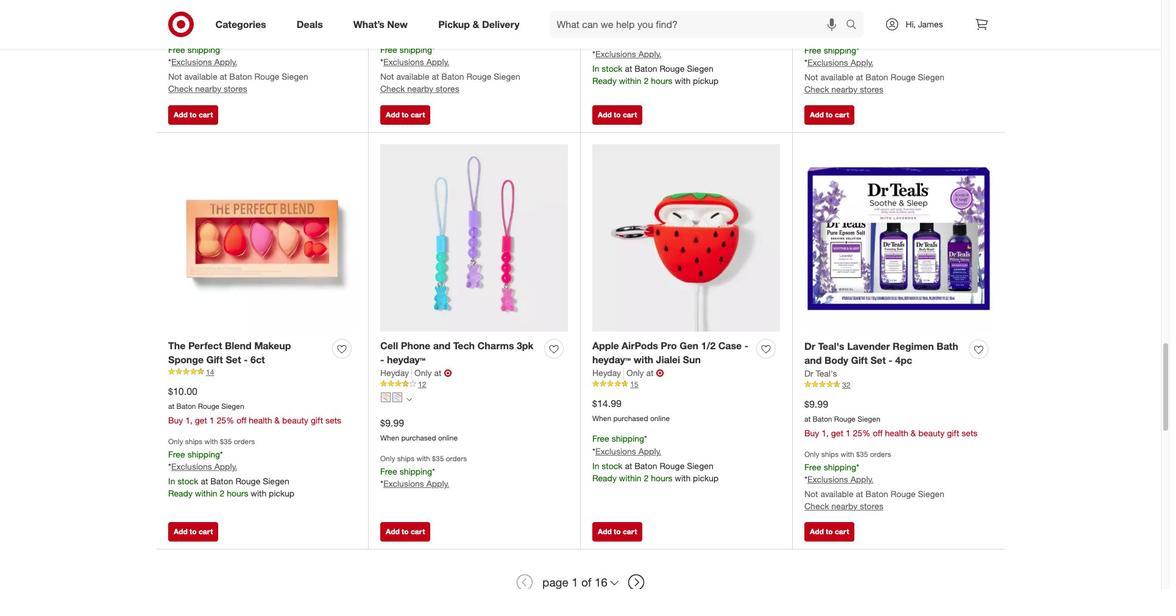 Task type: vqa. For each thing, say whether or not it's contained in the screenshot.
stock to the middle
yes



Task type: describe. For each thing, give the bounding box(es) containing it.
1 vertical spatial in
[[592, 462, 599, 472]]

baton inside only ships with $35 orders free shipping * * exclusions apply. not available at baton rouge siegen check nearby stores
[[866, 490, 888, 500]]

online for $9.99
[[438, 434, 458, 443]]

hi, james
[[906, 19, 943, 29]]

$35 for $10.00
[[220, 438, 232, 447]]

rouge inside only ships with $35 orders free shipping * * exclusions apply. not available at baton rouge siegen check nearby stores
[[891, 490, 916, 500]]

nearby for $25.00
[[407, 84, 433, 94]]

free inside only ships with $35 orders free shipping * * exclusions apply. in stock at  baton rouge siegen ready within 2 hours with pickup
[[168, 450, 185, 460]]

and inside dr teal's lavender regimen bath and body gift set - 4pc
[[805, 355, 822, 367]]

fruit image
[[381, 393, 391, 403]]

lavender
[[847, 341, 890, 353]]

2 free shipping * * exclusions apply. in stock at  baton rouge siegen ready within 2 hours with pickup from the top
[[592, 434, 719, 484]]

with inside apple airpods pro gen 1/2 case - heyday™ with jialei sun
[[634, 354, 653, 366]]

apply. inside only ships with $35 orders free shipping * * exclusions apply. in stock at  baton rouge siegen ready within 2 hours with pickup
[[214, 462, 237, 473]]

¬ for pro
[[656, 367, 664, 379]]

get for $9.99
[[831, 429, 844, 439]]

delivery
[[482, 18, 520, 30]]

airpods
[[622, 340, 658, 352]]

dr teal's lavender regimen bath and body gift set - 4pc
[[805, 341, 958, 367]]

available for $99.99
[[821, 72, 854, 83]]

the perfect blend makeup sponge gift set - 6ct link
[[168, 339, 327, 367]]

12
[[418, 380, 426, 389]]

get for $10.00
[[195, 416, 207, 426]]

buy for $10.00
[[168, 416, 183, 426]]

free shipping * * exclusions apply. not available at baton rouge siegen check nearby stores for $25.00
[[380, 44, 520, 94]]

the perfect blend makeup sponge gift set - 6ct
[[168, 340, 291, 366]]

stores for $35.00
[[224, 84, 247, 94]]

ships for $9.99
[[821, 451, 839, 460]]

sets for dr teal's lavender regimen bath and body gift set - 4pc
[[962, 429, 978, 439]]

1, for $10.00
[[185, 416, 193, 426]]

- inside apple airpods pro gen 1/2 case - heyday™ with jialei sun
[[745, 340, 749, 352]]

beauty for dr teal's lavender regimen bath and body gift set - 4pc
[[919, 429, 945, 439]]

sets for the perfect blend makeup sponge gift set - 6ct
[[325, 416, 341, 426]]

& for the perfect blend makeup sponge gift set - 6ct
[[274, 416, 280, 426]]

online for $99.99
[[862, 25, 882, 34]]

beauty for the perfect blend makeup sponge gift set - 6ct
[[282, 416, 308, 426]]

tech
[[453, 340, 475, 352]]

apply. inside only ships with $35 orders free shipping * * exclusions apply. not available at baton rouge siegen check nearby stores
[[851, 475, 874, 485]]

available for $25.00
[[396, 72, 429, 82]]

3pk
[[517, 340, 534, 352]]

dr teal's link
[[805, 368, 837, 380]]

pickup inside only ships with $35 orders free shipping * * exclusions apply. in stock at  baton rouge siegen ready within 2 hours with pickup
[[269, 489, 294, 499]]

shipping inside only ships with $35 orders free shipping * * exclusions apply. in stock at  baton rouge siegen ready within 2 hours with pickup
[[187, 450, 220, 460]]

when for $14.99
[[592, 414, 611, 423]]

james
[[918, 19, 943, 29]]

$25.00
[[380, 8, 410, 20]]

cell phone and tech charms 3pk - heyday™
[[380, 340, 534, 366]]

free inside only ships with $35 orders free shipping * * exclusions apply. not available at baton rouge siegen check nearby stores
[[805, 462, 821, 473]]

regimen
[[893, 341, 934, 353]]

1/2
[[701, 340, 716, 352]]

cell
[[380, 340, 398, 352]]

0 vertical spatial ready
[[592, 75, 617, 86]]

apple
[[592, 340, 619, 352]]

when for $9.99
[[380, 434, 399, 443]]

exclusions inside only ships with $35 orders free shipping * * exclusions apply. not available at baton rouge siegen check nearby stores
[[808, 475, 848, 485]]

baton inside $10.00 at baton rouge siegen buy 1, get 1 25% off health & beauty gift sets
[[176, 402, 196, 411]]

$10.00
[[168, 386, 197, 398]]

1 vertical spatial stock
[[602, 462, 623, 472]]

free inside the only ships with $35 orders free shipping * * exclusions apply.
[[380, 467, 397, 477]]

$35.00 when purchased online
[[168, 8, 246, 33]]

search button
[[841, 11, 870, 40]]

heyday link for apple airpods pro gen 1/2 case - heyday™ with jialei sun
[[592, 367, 624, 379]]

at inside only ships with $35 orders free shipping * * exclusions apply. not available at baton rouge siegen check nearby stores
[[856, 490, 863, 500]]

$35 inside the only ships with $35 orders free shipping * * exclusions apply.
[[432, 455, 444, 464]]

siegen inside $9.99 at baton rouge siegen buy 1, get 1 25% off health & beauty gift sets
[[858, 415, 880, 424]]

dr for dr teal's
[[805, 368, 813, 379]]

gummy bears image
[[393, 393, 402, 403]]

all colors image
[[407, 397, 412, 403]]

check nearby stores button for $25.00
[[380, 83, 459, 95]]

siegen inside only ships with $35 orders free shipping * * exclusions apply. not available at baton rouge siegen check nearby stores
[[918, 490, 945, 500]]

and inside the cell phone and tech charms 3pk - heyday™
[[433, 340, 451, 352]]

dr for dr teal's lavender regimen bath and body gift set - 4pc
[[805, 341, 816, 353]]

nearby inside only ships with $35 orders free shipping * * exclusions apply. not available at baton rouge siegen check nearby stores
[[832, 502, 858, 512]]

when for $99.99
[[805, 25, 824, 34]]

$9.99 when purchased online
[[380, 417, 458, 443]]

online for $14.99
[[650, 414, 670, 423]]

free shipping * * exclusions apply. not available at baton rouge siegen check nearby stores for $99.99
[[805, 45, 945, 95]]

makeup
[[254, 340, 291, 352]]

search
[[841, 19, 870, 31]]

sponge
[[168, 354, 204, 366]]

heyday for apple airpods pro gen 1/2 case - heyday™ with jialei sun
[[592, 368, 621, 378]]

14
[[206, 368, 214, 377]]

off for $10.00
[[237, 416, 246, 426]]

at inside only ships with $35 orders free shipping * * exclusions apply. in stock at  baton rouge siegen ready within 2 hours with pickup
[[201, 477, 208, 487]]

2 inside only ships with $35 orders free shipping * * exclusions apply. in stock at  baton rouge siegen ready within 2 hours with pickup
[[220, 489, 224, 499]]

siegen inside only ships with $35 orders free shipping * * exclusions apply. in stock at  baton rouge siegen ready within 2 hours with pickup
[[263, 477, 289, 487]]

pickup
[[438, 18, 470, 30]]

only ships with $35 orders free shipping * * exclusions apply. in stock at  baton rouge siegen ready within 2 hours with pickup
[[168, 438, 294, 499]]

jialei
[[656, 354, 680, 366]]

when purchased online
[[592, 16, 670, 25]]

check nearby stores button for $99.99
[[805, 84, 884, 96]]

1, for $9.99
[[822, 429, 829, 439]]

baton inside only ships with $35 orders free shipping * * exclusions apply. in stock at  baton rouge siegen ready within 2 hours with pickup
[[210, 477, 233, 487]]

perfect
[[188, 340, 222, 352]]

when for $25.00
[[380, 24, 399, 33]]

new
[[387, 18, 408, 30]]

what's new
[[353, 18, 408, 30]]

rouge inside only ships with $35 orders free shipping * * exclusions apply. in stock at  baton rouge siegen ready within 2 hours with pickup
[[236, 477, 260, 487]]

stores inside only ships with $35 orders free shipping * * exclusions apply. not available at baton rouge siegen check nearby stores
[[860, 502, 884, 512]]

$99.99
[[805, 8, 834, 21]]

in inside only ships with $35 orders free shipping * * exclusions apply. in stock at  baton rouge siegen ready within 2 hours with pickup
[[168, 477, 175, 487]]

deals
[[297, 18, 323, 30]]

only for dr teal's lavender regimen bath and body gift set - 4pc
[[805, 451, 819, 460]]

gift inside dr teal's lavender regimen bath and body gift set - 4pc
[[851, 355, 868, 367]]

pickup & delivery
[[438, 18, 520, 30]]

the
[[168, 340, 186, 352]]

heyday link for cell phone and tech charms 3pk - heyday™
[[380, 367, 412, 379]]

hours inside only ships with $35 orders free shipping * * exclusions apply. in stock at  baton rouge siegen ready within 2 hours with pickup
[[227, 489, 248, 499]]

what's
[[353, 18, 385, 30]]

$10.00 at baton rouge siegen buy 1, get 1 25% off health & beauty gift sets
[[168, 386, 341, 426]]

0 vertical spatial in
[[592, 63, 599, 74]]

available inside only ships with $35 orders free shipping * * exclusions apply. not available at baton rouge siegen check nearby stores
[[821, 490, 854, 500]]

12 link
[[380, 379, 568, 390]]

heyday™ for apple
[[592, 354, 631, 366]]

heyday™ for cell
[[387, 354, 426, 366]]

6ct
[[251, 354, 265, 366]]

teal's for dr teal's lavender regimen bath and body gift set - 4pc
[[818, 341, 845, 353]]

only ships with $35 orders free shipping * * exclusions apply. not available at baton rouge siegen check nearby stores
[[805, 451, 945, 512]]

14 link
[[168, 367, 356, 378]]

bath
[[937, 341, 958, 353]]

available for $35.00
[[184, 72, 217, 82]]

rouge inside $10.00 at baton rouge siegen buy 1, get 1 25% off health & beauty gift sets
[[198, 402, 219, 411]]

check nearby stores button for $35.00
[[168, 83, 247, 95]]

32 link
[[805, 380, 993, 391]]

32
[[842, 381, 850, 390]]

hi,
[[906, 19, 916, 29]]

phone
[[401, 340, 430, 352]]

ships for $10.00
[[185, 438, 202, 447]]



Task type: locate. For each thing, give the bounding box(es) containing it.
gift inside $9.99 at baton rouge siegen buy 1, get 1 25% off health & beauty gift sets
[[947, 429, 959, 439]]

buy down dr teal's link
[[805, 429, 819, 439]]

dr teal's lavender regimen bath and body gift set - 4pc image
[[805, 145, 993, 333], [805, 145, 993, 333]]

$35 inside only ships with $35 orders free shipping * * exclusions apply. in stock at  baton rouge siegen ready within 2 hours with pickup
[[220, 438, 232, 447]]

0 horizontal spatial $35
[[220, 438, 232, 447]]

0 horizontal spatial beauty
[[282, 416, 308, 426]]

0 horizontal spatial sets
[[325, 416, 341, 426]]

when inside $35.00 when purchased online
[[168, 24, 187, 33]]

teal's inside dr teal's link
[[816, 368, 837, 379]]

health for 6ct
[[249, 416, 272, 426]]

categories
[[215, 18, 266, 30]]

& inside $9.99 at baton rouge siegen buy 1, get 1 25% off health & beauty gift sets
[[911, 429, 916, 439]]

1 horizontal spatial set
[[871, 355, 886, 367]]

set down blend
[[226, 354, 241, 366]]

orders down $9.99 at baton rouge siegen buy 1, get 1 25% off health & beauty gift sets
[[870, 451, 891, 460]]

not for $99.99
[[805, 72, 818, 83]]

0 vertical spatial get
[[195, 416, 207, 426]]

0 horizontal spatial ¬
[[444, 367, 452, 379]]

stores for $25.00
[[436, 84, 459, 94]]

1 horizontal spatial 1,
[[822, 429, 829, 439]]

- inside dr teal's lavender regimen bath and body gift set - 4pc
[[889, 355, 893, 367]]

online inside $35.00 when purchased online
[[226, 24, 246, 33]]

0 vertical spatial 2
[[644, 75, 649, 86]]

$9.99 for body
[[805, 398, 828, 411]]

nearby for $35.00
[[195, 84, 221, 94]]

purchased inside $9.99 when purchased online
[[401, 434, 436, 443]]

ready inside only ships with $35 orders free shipping * * exclusions apply. in stock at  baton rouge siegen ready within 2 hours with pickup
[[168, 489, 193, 499]]

1 vertical spatial health
[[885, 429, 908, 439]]

beauty down 14 link
[[282, 416, 308, 426]]

ships inside only ships with $35 orders free shipping * * exclusions apply. in stock at  baton rouge siegen ready within 2 hours with pickup
[[185, 438, 202, 447]]

and up dr teal's
[[805, 355, 822, 367]]

¬ down jialei
[[656, 367, 664, 379]]

2 vertical spatial in
[[168, 477, 175, 487]]

orders inside the only ships with $35 orders free shipping * * exclusions apply.
[[446, 455, 467, 464]]

buy inside $10.00 at baton rouge siegen buy 1, get 1 25% off health & beauty gift sets
[[168, 416, 183, 426]]

free shipping * * exclusions apply. not available at baton rouge siegen check nearby stores down pickup
[[380, 44, 520, 94]]

0 vertical spatial sets
[[325, 416, 341, 426]]

2 vertical spatial hours
[[227, 489, 248, 499]]

1 horizontal spatial 25%
[[853, 429, 871, 439]]

ships inside the only ships with $35 orders free shipping * * exclusions apply.
[[397, 455, 415, 464]]

set inside dr teal's lavender regimen bath and body gift set - 4pc
[[871, 355, 886, 367]]

$99.99 when purchased online
[[805, 8, 882, 34]]

1 vertical spatial teal's
[[816, 368, 837, 379]]

1, down dr teal's link
[[822, 429, 829, 439]]

when inside $25.00 when purchased online
[[380, 24, 399, 33]]

gift
[[206, 354, 223, 366], [851, 355, 868, 367]]

1 down 14
[[210, 416, 214, 426]]

gift inside $10.00 at baton rouge siegen buy 1, get 1 25% off health & beauty gift sets
[[311, 416, 323, 426]]

get
[[195, 416, 207, 426], [831, 429, 844, 439]]

gift up 14
[[206, 354, 223, 366]]

0 horizontal spatial free shipping * * exclusions apply. not available at baton rouge siegen check nearby stores
[[168, 44, 308, 94]]

free shipping * * exclusions apply. not available at baton rouge siegen check nearby stores down categories link
[[168, 44, 308, 94]]

heyday down the apple
[[592, 368, 621, 378]]

1 vertical spatial &
[[274, 416, 280, 426]]

heyday™ down the apple
[[592, 354, 631, 366]]

check for $35.00
[[168, 84, 193, 94]]

1 horizontal spatial heyday
[[592, 368, 621, 378]]

online inside $99.99 when purchased online
[[862, 25, 882, 34]]

buy down '$10.00'
[[168, 416, 183, 426]]

off up only ships with $35 orders free shipping * * exclusions apply. not available at baton rouge siegen check nearby stores
[[873, 429, 883, 439]]

dr teal's lavender regimen bath and body gift set - 4pc link
[[805, 340, 964, 368]]

- left 6ct
[[244, 354, 248, 366]]

1 horizontal spatial 1
[[846, 429, 851, 439]]

0 horizontal spatial health
[[249, 416, 272, 426]]

body
[[825, 355, 849, 367]]

orders for $9.99
[[870, 451, 891, 460]]

cell phone and tech charms 3pk - heyday™ image
[[380, 145, 568, 332], [380, 145, 568, 332]]

1 vertical spatial buy
[[805, 429, 819, 439]]

2 heyday link from the left
[[592, 367, 624, 379]]

gift down lavender
[[851, 355, 868, 367]]

case
[[718, 340, 742, 352]]

0 horizontal spatial heyday link
[[380, 367, 412, 379]]

exclusions
[[595, 49, 636, 59], [171, 57, 212, 67], [383, 57, 424, 67], [808, 58, 848, 68], [595, 447, 636, 457], [171, 462, 212, 473], [808, 475, 848, 485], [383, 479, 424, 490]]

purchased for $25.00
[[401, 24, 436, 33]]

1 horizontal spatial ships
[[397, 455, 415, 464]]

deals link
[[286, 11, 338, 38]]

1 for $9.99
[[846, 429, 851, 439]]

¬ for and
[[444, 367, 452, 379]]

nearby for $99.99
[[832, 84, 858, 95]]

- right case
[[745, 340, 749, 352]]

$35
[[220, 438, 232, 447], [856, 451, 868, 460], [432, 455, 444, 464]]

only
[[414, 368, 432, 378], [627, 368, 644, 378], [168, 438, 183, 447], [805, 451, 819, 460], [380, 455, 395, 464]]

1 vertical spatial 1
[[846, 429, 851, 439]]

1 vertical spatial hours
[[651, 474, 673, 484]]

gift for dr teal's lavender regimen bath and body gift set - 4pc
[[947, 429, 959, 439]]

exclusions inside only ships with $35 orders free shipping * * exclusions apply. in stock at  baton rouge siegen ready within 2 hours with pickup
[[171, 462, 212, 473]]

purchased inside $99.99 when purchased online
[[826, 25, 860, 34]]

25% for $10.00
[[217, 416, 234, 426]]

2 vertical spatial 2
[[220, 489, 224, 499]]

2 vertical spatial stock
[[178, 477, 198, 487]]

& down 14 link
[[274, 416, 280, 426]]

health down 32 'link'
[[885, 429, 908, 439]]

online for $25.00
[[438, 24, 458, 33]]

in
[[592, 63, 599, 74], [592, 462, 599, 472], [168, 477, 175, 487]]

buy for $9.99
[[805, 429, 819, 439]]

- left '4pc' at the right bottom of the page
[[889, 355, 893, 367]]

2 heyday™ from the left
[[592, 354, 631, 366]]

get down 32
[[831, 429, 844, 439]]

cell phone and tech charms 3pk - heyday™ link
[[380, 339, 539, 367]]

0 vertical spatial dr
[[805, 341, 816, 353]]

at
[[625, 63, 632, 74], [220, 72, 227, 82], [432, 72, 439, 82], [856, 72, 863, 83], [434, 368, 442, 378], [646, 368, 654, 378], [168, 402, 174, 411], [805, 415, 811, 424], [625, 462, 632, 472], [201, 477, 208, 487], [856, 490, 863, 500]]

exclusions inside the only ships with $35 orders free shipping * * exclusions apply.
[[383, 479, 424, 490]]

1 ¬ from the left
[[444, 367, 452, 379]]

1 horizontal spatial $9.99
[[805, 398, 828, 411]]

charms
[[478, 340, 514, 352]]

2 ¬ from the left
[[656, 367, 664, 379]]

& down 32 'link'
[[911, 429, 916, 439]]

15
[[630, 380, 638, 389]]

1 horizontal spatial heyday™
[[592, 354, 631, 366]]

2 dr from the top
[[805, 368, 813, 379]]

1 vertical spatial get
[[831, 429, 844, 439]]

free shipping * * exclusions apply. not available at baton rouge siegen check nearby stores for $35.00
[[168, 44, 308, 94]]

within inside only ships with $35 orders free shipping * * exclusions apply. in stock at  baton rouge siegen ready within 2 hours with pickup
[[195, 489, 217, 499]]

1 down 32
[[846, 429, 851, 439]]

off up only ships with $35 orders free shipping * * exclusions apply. in stock at  baton rouge siegen ready within 2 hours with pickup
[[237, 416, 246, 426]]

1 horizontal spatial ¬
[[656, 367, 664, 379]]

0 vertical spatial buy
[[168, 416, 183, 426]]

with
[[675, 75, 691, 86], [634, 354, 653, 366], [205, 438, 218, 447], [841, 451, 854, 460], [417, 455, 430, 464], [675, 474, 691, 484], [251, 489, 266, 499]]

blend
[[225, 340, 252, 352]]

orders down $9.99 when purchased online
[[446, 455, 467, 464]]

1 vertical spatial and
[[805, 355, 822, 367]]

gift inside the perfect blend makeup sponge gift set - 6ct
[[206, 354, 223, 366]]

only inside the only ships with $35 orders free shipping * * exclusions apply.
[[380, 455, 395, 464]]

25% for $9.99
[[853, 429, 871, 439]]

not for $35.00
[[168, 72, 182, 82]]

heyday link up gummy bears image
[[380, 367, 412, 379]]

heyday link
[[380, 367, 412, 379], [592, 367, 624, 379]]

0 vertical spatial teal's
[[818, 341, 845, 353]]

set
[[226, 354, 241, 366], [871, 355, 886, 367]]

only for cell phone and tech charms 3pk - heyday™
[[380, 455, 395, 464]]

4pc
[[895, 355, 912, 367]]

heyday™ inside the cell phone and tech charms 3pk - heyday™
[[387, 354, 426, 366]]

teal's for dr teal's
[[816, 368, 837, 379]]

0 vertical spatial 1
[[210, 416, 214, 426]]

0 vertical spatial off
[[237, 416, 246, 426]]

stores for $99.99
[[860, 84, 884, 95]]

0 vertical spatial gift
[[311, 416, 323, 426]]

heyday for cell phone and tech charms 3pk - heyday™
[[380, 368, 409, 378]]

and left tech
[[433, 340, 451, 352]]

1 vertical spatial pickup
[[693, 474, 719, 484]]

stock
[[602, 63, 623, 74], [602, 462, 623, 472], [178, 477, 198, 487]]

health down 14 link
[[249, 416, 272, 426]]

1 horizontal spatial health
[[885, 429, 908, 439]]

2 horizontal spatial ships
[[821, 451, 839, 460]]

heyday™ down phone
[[387, 354, 426, 366]]

with inside the only ships with $35 orders free shipping * * exclusions apply.
[[417, 455, 430, 464]]

teal's
[[818, 341, 845, 353], [816, 368, 837, 379]]

2 vertical spatial ready
[[168, 489, 193, 499]]

free shipping * * exclusions apply. in stock at  baton rouge siegen ready within 2 hours with pickup down the $14.99 when purchased online
[[592, 434, 719, 484]]

purchased inside $25.00 when purchased online
[[401, 24, 436, 33]]

check inside only ships with $35 orders free shipping * * exclusions apply. not available at baton rouge siegen check nearby stores
[[805, 502, 829, 512]]

0 horizontal spatial gift
[[311, 416, 323, 426]]

1 horizontal spatial free shipping * * exclusions apply. not available at baton rouge siegen check nearby stores
[[380, 44, 520, 94]]

$14.99 when purchased online
[[592, 398, 670, 423]]

1 heyday only at ¬ from the left
[[380, 367, 452, 379]]

beauty
[[282, 416, 308, 426], [919, 429, 945, 439]]

1 horizontal spatial sets
[[962, 429, 978, 439]]

0 horizontal spatial get
[[195, 416, 207, 426]]

- inside the perfect blend makeup sponge gift set - 6ct
[[244, 354, 248, 366]]

at inside $9.99 at baton rouge siegen buy 1, get 1 25% off health & beauty gift sets
[[805, 415, 811, 424]]

set down lavender
[[871, 355, 886, 367]]

when inside the $14.99 when purchased online
[[592, 414, 611, 423]]

0 horizontal spatial buy
[[168, 416, 183, 426]]

1
[[210, 416, 214, 426], [846, 429, 851, 439]]

0 vertical spatial hours
[[651, 75, 673, 86]]

apple airpods pro gen 1/2 case - heyday™ with jialei sun link
[[592, 339, 752, 367]]

0 horizontal spatial 1,
[[185, 416, 193, 426]]

0 horizontal spatial 1
[[210, 416, 214, 426]]

shipping inside the only ships with $35 orders free shipping * * exclusions apply.
[[400, 467, 432, 477]]

$35 down $10.00 at baton rouge siegen buy 1, get 1 25% off health & beauty gift sets
[[220, 438, 232, 447]]

with inside only ships with $35 orders free shipping * * exclusions apply. not available at baton rouge siegen check nearby stores
[[841, 451, 854, 460]]

dr
[[805, 341, 816, 353], [805, 368, 813, 379]]

check nearby stores button
[[168, 83, 247, 95], [380, 83, 459, 95], [805, 84, 884, 96], [805, 501, 884, 513]]

2 horizontal spatial free shipping * * exclusions apply. not available at baton rouge siegen check nearby stores
[[805, 45, 945, 95]]

1 inside $10.00 at baton rouge siegen buy 1, get 1 25% off health & beauty gift sets
[[210, 416, 214, 426]]

- down cell
[[380, 354, 384, 366]]

off
[[237, 416, 246, 426], [873, 429, 883, 439]]

2 horizontal spatial $35
[[856, 451, 868, 460]]

0 vertical spatial and
[[433, 340, 451, 352]]

dr teal's
[[805, 368, 837, 379]]

*
[[644, 36, 647, 46], [220, 44, 223, 55], [432, 44, 435, 55], [856, 45, 859, 55], [592, 49, 595, 59], [168, 57, 171, 67], [380, 57, 383, 67], [805, 58, 808, 68], [644, 434, 647, 445], [592, 447, 595, 457], [220, 450, 223, 460], [168, 462, 171, 473], [856, 462, 859, 473], [432, 467, 435, 477], [805, 475, 808, 485], [380, 479, 383, 490]]

not
[[168, 72, 182, 82], [380, 72, 394, 82], [805, 72, 818, 83], [805, 490, 818, 500]]

0 vertical spatial &
[[473, 18, 479, 30]]

off for $9.99
[[873, 429, 883, 439]]

What can we help you find? suggestions appear below search field
[[549, 11, 849, 38]]

sun
[[683, 354, 701, 366]]

0 vertical spatial 25%
[[217, 416, 234, 426]]

& inside $10.00 at baton rouge siegen buy 1, get 1 25% off health & beauty gift sets
[[274, 416, 280, 426]]

not for $25.00
[[380, 72, 394, 82]]

add to cart button
[[168, 105, 218, 125], [380, 105, 431, 125], [592, 105, 643, 125], [805, 105, 855, 125], [168, 523, 218, 542], [380, 523, 431, 542], [592, 523, 643, 542], [805, 523, 855, 542]]

0 horizontal spatial set
[[226, 354, 241, 366]]

sets inside $10.00 at baton rouge siegen buy 1, get 1 25% off health & beauty gift sets
[[325, 416, 341, 426]]

heyday
[[380, 368, 409, 378], [592, 368, 621, 378]]

1 vertical spatial beauty
[[919, 429, 945, 439]]

purchased for $35.00
[[189, 24, 224, 33]]

$35.00
[[168, 8, 197, 20]]

teal's up body
[[818, 341, 845, 353]]

add to cart
[[174, 110, 213, 119], [386, 110, 425, 119], [598, 110, 637, 119], [810, 110, 849, 119], [174, 528, 213, 537], [386, 528, 425, 537], [598, 528, 637, 537], [810, 528, 849, 537]]

heyday only at ¬ up the 15
[[592, 367, 664, 379]]

$14.99
[[592, 398, 622, 410]]

buy
[[168, 416, 183, 426], [805, 429, 819, 439]]

at inside $10.00 at baton rouge siegen buy 1, get 1 25% off health & beauty gift sets
[[168, 402, 174, 411]]

0 vertical spatial health
[[249, 416, 272, 426]]

1 vertical spatial within
[[619, 474, 642, 484]]

0 vertical spatial beauty
[[282, 416, 308, 426]]

25% up only ships with $35 orders free shipping * * exclusions apply. in stock at  baton rouge siegen ready within 2 hours with pickup
[[217, 416, 234, 426]]

1 vertical spatial off
[[873, 429, 883, 439]]

1 horizontal spatial heyday only at ¬
[[592, 367, 664, 379]]

1 dr from the top
[[805, 341, 816, 353]]

0 horizontal spatial heyday only at ¬
[[380, 367, 452, 379]]

sets inside $9.99 at baton rouge siegen buy 1, get 1 25% off health & beauty gift sets
[[962, 429, 978, 439]]

set inside the perfect blend makeup sponge gift set - 6ct
[[226, 354, 241, 366]]

off inside $10.00 at baton rouge siegen buy 1, get 1 25% off health & beauty gift sets
[[237, 416, 246, 426]]

health inside $10.00 at baton rouge siegen buy 1, get 1 25% off health & beauty gift sets
[[249, 416, 272, 426]]

beauty inside $10.00 at baton rouge siegen buy 1, get 1 25% off health & beauty gift sets
[[282, 416, 308, 426]]

1, inside $10.00 at baton rouge siegen buy 1, get 1 25% off health & beauty gift sets
[[185, 416, 193, 426]]

siegen
[[687, 63, 714, 74], [282, 72, 308, 82], [494, 72, 520, 82], [918, 72, 945, 83], [221, 402, 244, 411], [858, 415, 880, 424], [687, 462, 714, 472], [263, 477, 289, 487], [918, 490, 945, 500]]

when inside $99.99 when purchased online
[[805, 25, 824, 34]]

1 vertical spatial free shipping * * exclusions apply. in stock at  baton rouge siegen ready within 2 hours with pickup
[[592, 434, 719, 484]]

0 horizontal spatial orders
[[234, 438, 255, 447]]

1 heyday™ from the left
[[387, 354, 426, 366]]

1 heyday link from the left
[[380, 367, 412, 379]]

0 horizontal spatial 25%
[[217, 416, 234, 426]]

when inside $9.99 when purchased online
[[380, 434, 399, 443]]

gift
[[311, 416, 323, 426], [947, 429, 959, 439]]

gift for the perfect blend makeup sponge gift set - 6ct
[[311, 416, 323, 426]]

categories link
[[205, 11, 281, 38]]

$9.99 down dr teal's link
[[805, 398, 828, 411]]

$9.99 down gummy bears image
[[380, 417, 404, 430]]

$9.99
[[805, 398, 828, 411], [380, 417, 404, 430]]

2 horizontal spatial orders
[[870, 451, 891, 460]]

pickup
[[693, 75, 719, 86], [693, 474, 719, 484], [269, 489, 294, 499]]

shipping
[[612, 36, 644, 46], [187, 44, 220, 55], [400, 44, 432, 55], [824, 45, 856, 55], [612, 434, 644, 445], [187, 450, 220, 460], [824, 462, 856, 473], [400, 467, 432, 477]]

online inside $9.99 when purchased online
[[438, 434, 458, 443]]

1 vertical spatial sets
[[962, 429, 978, 439]]

ready
[[592, 75, 617, 86], [592, 474, 617, 484], [168, 489, 193, 499]]

$35 inside only ships with $35 orders free shipping * * exclusions apply. not available at baton rouge siegen check nearby stores
[[856, 451, 868, 460]]

1 horizontal spatial get
[[831, 429, 844, 439]]

1, inside $9.99 at baton rouge siegen buy 1, get 1 25% off health & beauty gift sets
[[822, 429, 829, 439]]

2 horizontal spatial &
[[911, 429, 916, 439]]

heyday only at ¬ for phone
[[380, 367, 452, 379]]

ships inside only ships with $35 orders free shipping * * exclusions apply. not available at baton rouge siegen check nearby stores
[[821, 451, 839, 460]]

get down '$10.00'
[[195, 416, 207, 426]]

2 heyday only at ¬ from the left
[[592, 367, 664, 379]]

0 horizontal spatial gift
[[206, 354, 223, 366]]

purchased
[[613, 16, 648, 25], [189, 24, 224, 33], [401, 24, 436, 33], [826, 25, 860, 34], [613, 414, 648, 423], [401, 434, 436, 443]]

2 vertical spatial &
[[911, 429, 916, 439]]

heyday only at ¬
[[380, 367, 452, 379], [592, 367, 664, 379]]

siegen inside $10.00 at baton rouge siegen buy 1, get 1 25% off health & beauty gift sets
[[221, 402, 244, 411]]

add
[[174, 110, 188, 119], [386, 110, 400, 119], [598, 110, 612, 119], [810, 110, 824, 119], [174, 528, 188, 537], [386, 528, 400, 537], [598, 528, 612, 537], [810, 528, 824, 537]]

orders down $10.00 at baton rouge siegen buy 1, get 1 25% off health & beauty gift sets
[[234, 438, 255, 447]]

1 vertical spatial 2
[[644, 474, 649, 484]]

stock inside only ships with $35 orders free shipping * * exclusions apply. in stock at  baton rouge siegen ready within 2 hours with pickup
[[178, 477, 198, 487]]

get inside $9.99 at baton rouge siegen buy 1, get 1 25% off health & beauty gift sets
[[831, 429, 844, 439]]

0 vertical spatial stock
[[602, 63, 623, 74]]

baton
[[635, 63, 657, 74], [229, 72, 252, 82], [441, 72, 464, 82], [866, 72, 888, 83], [176, 402, 196, 411], [813, 415, 832, 424], [635, 462, 657, 472], [210, 477, 233, 487], [866, 490, 888, 500]]

apply. inside the only ships with $35 orders free shipping * * exclusions apply.
[[426, 479, 449, 490]]

25% up only ships with $35 orders free shipping * * exclusions apply. not available at baton rouge siegen check nearby stores
[[853, 429, 871, 439]]

pro
[[661, 340, 677, 352]]

2 vertical spatial pickup
[[269, 489, 294, 499]]

1 free shipping * * exclusions apply. in stock at  baton rouge siegen ready within 2 hours with pickup from the top
[[592, 36, 719, 86]]

off inside $9.99 at baton rouge siegen buy 1, get 1 25% off health & beauty gift sets
[[873, 429, 883, 439]]

shipping inside only ships with $35 orders free shipping * * exclusions apply. not available at baton rouge siegen check nearby stores
[[824, 462, 856, 473]]

- inside the cell phone and tech charms 3pk - heyday™
[[380, 354, 384, 366]]

health
[[249, 416, 272, 426], [885, 429, 908, 439]]

¬ down the cell phone and tech charms 3pk - heyday™
[[444, 367, 452, 379]]

online inside $25.00 when purchased online
[[438, 24, 458, 33]]

1 horizontal spatial heyday link
[[592, 367, 624, 379]]

the perfect blend makeup sponge gift set - 6ct image
[[168, 145, 356, 332], [168, 145, 356, 332]]

0 horizontal spatial &
[[274, 416, 280, 426]]

$9.99 for -
[[380, 417, 404, 430]]

& right pickup
[[473, 18, 479, 30]]

what's new link
[[343, 11, 423, 38]]

apple airpods pro gen 1/2 case - heyday™ with jialei sun image
[[592, 145, 780, 332], [592, 145, 780, 332]]

not inside only ships with $35 orders free shipping * * exclusions apply. not available at baton rouge siegen check nearby stores
[[805, 490, 818, 500]]

online inside the $14.99 when purchased online
[[650, 414, 670, 423]]

1 heyday from the left
[[380, 368, 409, 378]]

free shipping * * exclusions apply. not available at baton rouge siegen check nearby stores
[[168, 44, 308, 94], [380, 44, 520, 94], [805, 45, 945, 95]]

0 vertical spatial 1,
[[185, 416, 193, 426]]

free shipping * * exclusions apply. in stock at  baton rouge siegen ready within 2 hours with pickup
[[592, 36, 719, 86], [592, 434, 719, 484]]

1,
[[185, 416, 193, 426], [822, 429, 829, 439]]

1 vertical spatial $9.99
[[380, 417, 404, 430]]

25% inside $10.00 at baton rouge siegen buy 1, get 1 25% off health & beauty gift sets
[[217, 416, 234, 426]]

heyday only at ¬ for airpods
[[592, 367, 664, 379]]

and
[[433, 340, 451, 352], [805, 355, 822, 367]]

$35 down $9.99 when purchased online
[[432, 455, 444, 464]]

heyday up gummy bears image
[[380, 368, 409, 378]]

heyday link down the apple
[[592, 367, 624, 379]]

1 horizontal spatial &
[[473, 18, 479, 30]]

1 vertical spatial 1,
[[822, 429, 829, 439]]

free shipping * * exclusions apply. not available at baton rouge siegen check nearby stores down search button
[[805, 45, 945, 95]]

only ships with $35 orders free shipping * * exclusions apply.
[[380, 455, 467, 490]]

purchased for $99.99
[[826, 25, 860, 34]]

1 for $10.00
[[210, 416, 214, 426]]

purchased for $14.99
[[613, 414, 648, 423]]

apple airpods pro gen 1/2 case - heyday™ with jialei sun
[[592, 340, 749, 366]]

orders inside only ships with $35 orders free shipping * * exclusions apply. in stock at  baton rouge siegen ready within 2 hours with pickup
[[234, 438, 255, 447]]

& for dr teal's lavender regimen bath and body gift set - 4pc
[[911, 429, 916, 439]]

0 vertical spatial within
[[619, 75, 642, 86]]

sets
[[325, 416, 341, 426], [962, 429, 978, 439]]

check for $25.00
[[380, 84, 405, 94]]

0 horizontal spatial off
[[237, 416, 246, 426]]

buy inside $9.99 at baton rouge siegen buy 1, get 1 25% off health & beauty gift sets
[[805, 429, 819, 439]]

15 link
[[592, 379, 780, 390]]

1 horizontal spatial and
[[805, 355, 822, 367]]

free shipping * * exclusions apply. in stock at  baton rouge siegen ready within 2 hours with pickup down when purchased online
[[592, 36, 719, 86]]

1 horizontal spatial $35
[[432, 455, 444, 464]]

when for $35.00
[[168, 24, 187, 33]]

check for $99.99
[[805, 84, 829, 95]]

purchased inside the $14.99 when purchased online
[[613, 414, 648, 423]]

all colors element
[[407, 396, 412, 403]]

0 vertical spatial free shipping * * exclusions apply. in stock at  baton rouge siegen ready within 2 hours with pickup
[[592, 36, 719, 86]]

get inside $10.00 at baton rouge siegen buy 1, get 1 25% off health & beauty gift sets
[[195, 416, 207, 426]]

0 vertical spatial pickup
[[693, 75, 719, 86]]

heyday™ inside apple airpods pro gen 1/2 case - heyday™ with jialei sun
[[592, 354, 631, 366]]

heyday™
[[387, 354, 426, 366], [592, 354, 631, 366]]

2 heyday from the left
[[592, 368, 621, 378]]

1, down '$10.00'
[[185, 416, 193, 426]]

exclusions apply. button
[[595, 48, 661, 60], [171, 56, 237, 69], [383, 56, 449, 69], [808, 57, 874, 69], [595, 446, 661, 458], [171, 462, 237, 474], [808, 474, 874, 487], [383, 479, 449, 491]]

teal's down body
[[816, 368, 837, 379]]

rouge
[[660, 63, 685, 74], [254, 72, 279, 82], [467, 72, 492, 82], [891, 72, 916, 83], [198, 402, 219, 411], [834, 415, 856, 424], [660, 462, 685, 472], [236, 477, 260, 487], [891, 490, 916, 500]]

$35 down $9.99 at baton rouge siegen buy 1, get 1 25% off health & beauty gift sets
[[856, 451, 868, 460]]

$25.00 when purchased online
[[380, 8, 458, 33]]

only inside only ships with $35 orders free shipping * * exclusions apply. in stock at  baton rouge siegen ready within 2 hours with pickup
[[168, 438, 183, 447]]

gen
[[680, 340, 699, 352]]

0 horizontal spatial $9.99
[[380, 417, 404, 430]]

1 horizontal spatial orders
[[446, 455, 467, 464]]

online for $35.00
[[226, 24, 246, 33]]

1 vertical spatial gift
[[947, 429, 959, 439]]

beauty down 32 'link'
[[919, 429, 945, 439]]

heyday only at ¬ up 12
[[380, 367, 452, 379]]

rouge inside $9.99 at baton rouge siegen buy 1, get 1 25% off health & beauty gift sets
[[834, 415, 856, 424]]

25% inside $9.99 at baton rouge siegen buy 1, get 1 25% off health & beauty gift sets
[[853, 429, 871, 439]]

1 horizontal spatial off
[[873, 429, 883, 439]]

25%
[[217, 416, 234, 426], [853, 429, 871, 439]]

0 horizontal spatial ships
[[185, 438, 202, 447]]

hours
[[651, 75, 673, 86], [651, 474, 673, 484], [227, 489, 248, 499]]

purchased for $9.99
[[401, 434, 436, 443]]

pickup & delivery link
[[428, 11, 535, 38]]

$9.99 inside $9.99 at baton rouge siegen buy 1, get 1 25% off health & beauty gift sets
[[805, 398, 828, 411]]

1 horizontal spatial gift
[[947, 429, 959, 439]]

$9.99 inside $9.99 when purchased online
[[380, 417, 404, 430]]

only inside only ships with $35 orders free shipping * * exclusions apply. not available at baton rouge siegen check nearby stores
[[805, 451, 819, 460]]

teal's inside dr teal's lavender regimen bath and body gift set - 4pc
[[818, 341, 845, 353]]

dr inside dr teal's lavender regimen bath and body gift set - 4pc
[[805, 341, 816, 353]]

1 horizontal spatial gift
[[851, 355, 868, 367]]

orders for $10.00
[[234, 438, 255, 447]]

1 inside $9.99 at baton rouge siegen buy 1, get 1 25% off health & beauty gift sets
[[846, 429, 851, 439]]

apply.
[[639, 49, 661, 59], [214, 57, 237, 67], [426, 57, 449, 67], [851, 58, 874, 68], [639, 447, 661, 457], [214, 462, 237, 473], [851, 475, 874, 485], [426, 479, 449, 490]]

1 vertical spatial ready
[[592, 474, 617, 484]]

only for the perfect blend makeup sponge gift set - 6ct
[[168, 438, 183, 447]]

free
[[592, 36, 609, 46], [168, 44, 185, 55], [380, 44, 397, 55], [805, 45, 821, 55], [592, 434, 609, 445], [168, 450, 185, 460], [805, 462, 821, 473], [380, 467, 397, 477]]

stores
[[224, 84, 247, 94], [436, 84, 459, 94], [860, 84, 884, 95], [860, 502, 884, 512]]

to
[[190, 110, 197, 119], [402, 110, 409, 119], [614, 110, 621, 119], [826, 110, 833, 119], [190, 528, 197, 537], [402, 528, 409, 537], [614, 528, 621, 537], [826, 528, 833, 537]]

health for set
[[885, 429, 908, 439]]

$35 for $9.99
[[856, 451, 868, 460]]

baton inside $9.99 at baton rouge siegen buy 1, get 1 25% off health & beauty gift sets
[[813, 415, 832, 424]]

0 horizontal spatial heyday™
[[387, 354, 426, 366]]

1 vertical spatial 25%
[[853, 429, 871, 439]]

$9.99 at baton rouge siegen buy 1, get 1 25% off health & beauty gift sets
[[805, 398, 978, 439]]

purchased inside $35.00 when purchased online
[[189, 24, 224, 33]]



